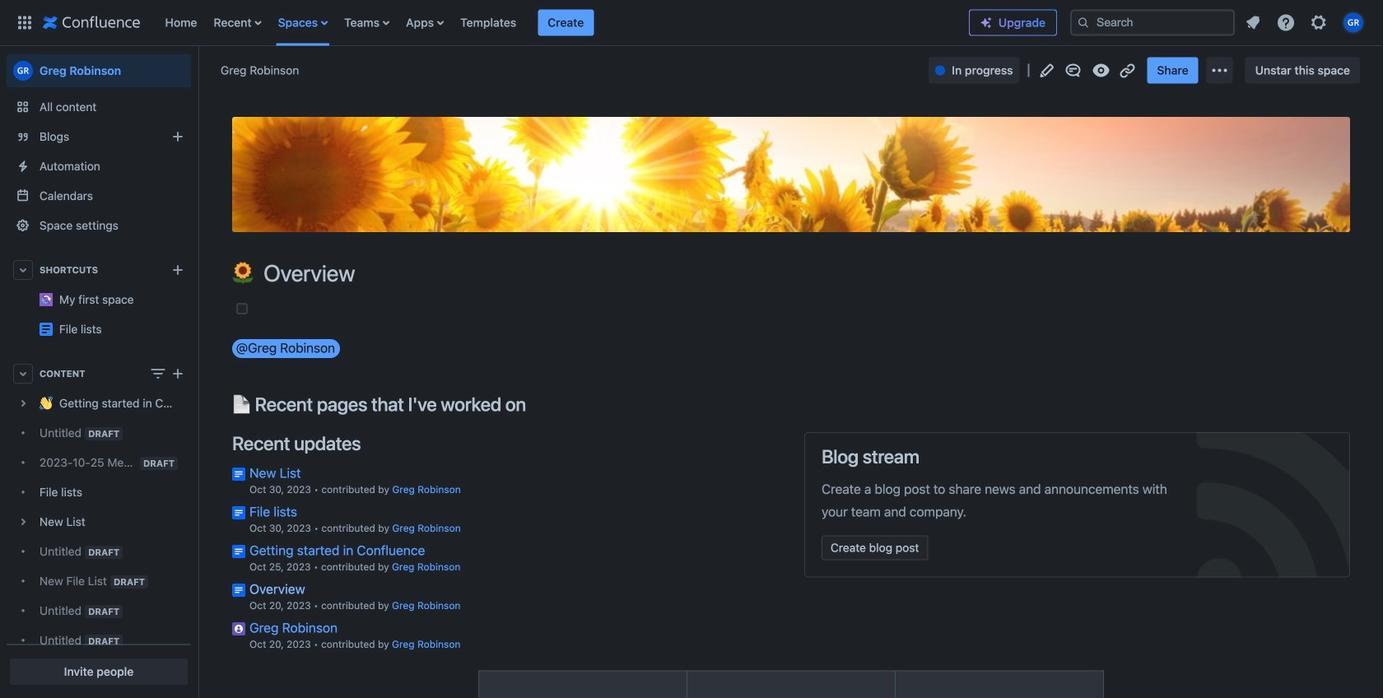 Task type: locate. For each thing, give the bounding box(es) containing it.
banner
[[0, 0, 1383, 46]]

premium image
[[980, 16, 993, 29]]

file lists image
[[40, 323, 53, 336]]

list item
[[538, 9, 594, 36]]

help icon image
[[1276, 13, 1296, 33]]

list for premium icon
[[1238, 8, 1373, 37]]

create a blog image
[[168, 127, 188, 147]]

:sunflower: image
[[232, 262, 254, 284], [232, 262, 254, 284]]

list item inside global element
[[538, 9, 594, 36]]

stop watching image
[[1091, 61, 1111, 80]]

global element
[[10, 0, 969, 46]]

add shortcut image
[[168, 260, 188, 280]]

0 horizontal spatial list
[[157, 0, 969, 46]]

list for appswitcher icon
[[157, 0, 969, 46]]

copy image
[[524, 394, 544, 414]]

None search field
[[1070, 9, 1235, 36]]

tree
[[7, 389, 191, 698]]

1 horizontal spatial list
[[1238, 8, 1373, 37]]

list
[[157, 0, 969, 46], [1238, 8, 1373, 37]]

more actions image
[[1210, 61, 1230, 80]]

confluence image
[[43, 13, 140, 33], [43, 13, 140, 33]]

create a page image
[[168, 364, 188, 384]]



Task type: vqa. For each thing, say whether or not it's contained in the screenshot.
Confluence image
yes



Task type: describe. For each thing, give the bounding box(es) containing it.
appswitcher icon image
[[15, 13, 35, 33]]

space element
[[0, 46, 198, 698]]

Search field
[[1070, 9, 1235, 36]]

copy link image
[[1117, 61, 1137, 80]]

search image
[[1077, 16, 1090, 29]]

tree inside space element
[[7, 389, 191, 698]]

edit this page image
[[1037, 61, 1057, 80]]

settings icon image
[[1309, 13, 1329, 33]]

change view image
[[148, 364, 168, 384]]

collapse sidebar image
[[179, 54, 216, 87]]

notification icon image
[[1243, 13, 1263, 33]]



